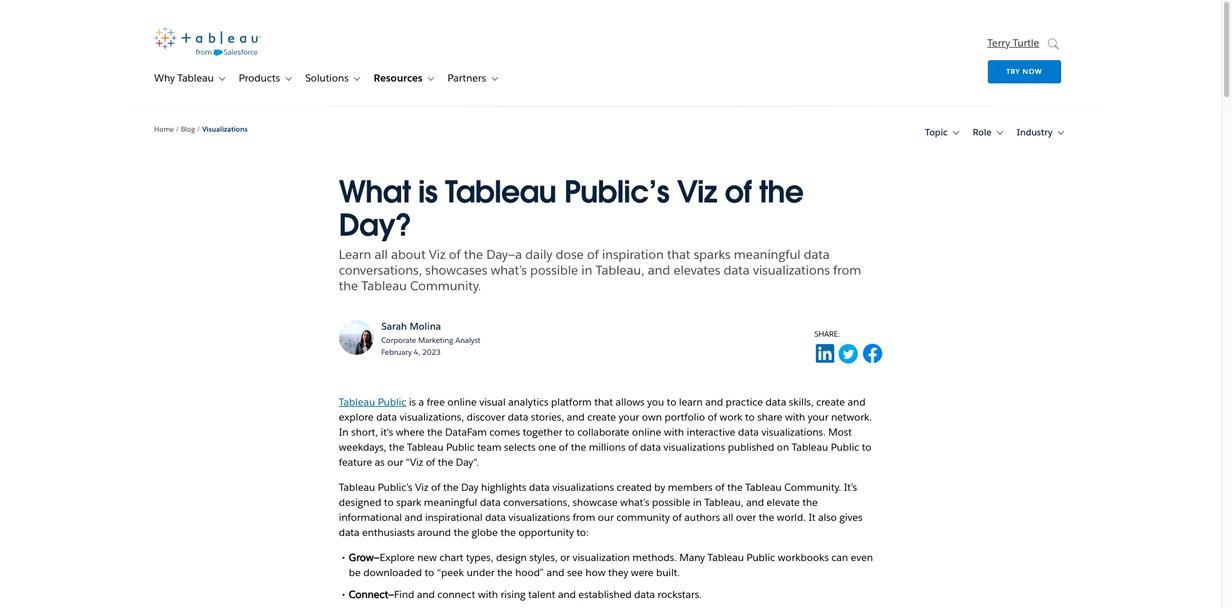Task type: vqa. For each thing, say whether or not it's contained in the screenshot.
or
yes



Task type: locate. For each thing, give the bounding box(es) containing it.
tableau, from salesforce image
[[154, 27, 261, 56]]

1 vertical spatial create
[[587, 410, 616, 424]]

1 vertical spatial meaningful
[[424, 496, 477, 509]]

and
[[648, 262, 670, 278], [705, 395, 723, 409], [848, 395, 866, 409], [567, 410, 585, 424], [746, 496, 764, 509], [405, 511, 423, 524], [547, 566, 565, 579], [417, 588, 435, 601], [558, 588, 576, 601]]

our
[[387, 456, 403, 469], [598, 511, 614, 524]]

the
[[759, 172, 804, 211], [464, 246, 483, 262], [339, 277, 358, 294], [427, 426, 443, 439], [389, 441, 405, 454], [571, 441, 586, 454], [438, 456, 453, 469], [443, 481, 459, 494], [727, 481, 743, 494], [803, 496, 818, 509], [759, 511, 774, 524], [454, 526, 469, 539], [497, 566, 513, 579]]

products
[[239, 72, 280, 85]]

1 horizontal spatial that
[[667, 246, 691, 262]]

0 horizontal spatial meaningful
[[424, 496, 477, 509]]

and down or
[[547, 566, 565, 579]]

1 vertical spatial in
[[693, 496, 702, 509]]

1 vertical spatial that
[[594, 395, 613, 409]]

tableau up "viz
[[407, 441, 444, 454]]

new
[[417, 551, 437, 564]]

what
[[339, 172, 410, 211]]

conversations,
[[339, 262, 422, 278], [503, 496, 570, 509]]

0 vertical spatial that
[[667, 246, 691, 262]]

2023
[[422, 347, 441, 357]]

2 horizontal spatial viz
[[677, 172, 717, 211]]

1 vertical spatial our
[[598, 511, 614, 524]]

1 horizontal spatial meaningful
[[734, 246, 801, 262]]

what is tableau public's viz of the day? learn all about viz of the day—a daily dose of inspiration that sparks meaningful data conversations, showcases what's possible in tableau, and elevates data visualizations from the tableau community.
[[339, 172, 861, 294]]

2 vertical spatial with
[[478, 588, 498, 601]]

styles,
[[529, 551, 558, 564]]

to right together
[[565, 426, 575, 439]]

in up authors at the right of the page
[[693, 496, 702, 509]]

public's inside what is tableau public's viz of the day? learn all about viz of the day—a daily dose of inspiration that sparks meaningful data conversations, showcases what's possible in tableau, and elevates data visualizations from the tableau community.
[[564, 172, 669, 211]]

0 vertical spatial public's
[[564, 172, 669, 211]]

conversations, inside tableau public's viz of the day highlights data visualizations created by members of the tableau community. it's designed to spark meaningful data conversations, showcase what's possible in tableau, and elevate the informational and inspirational data visualizations from our community of authors all over the world. it also gives data enthusiasts around the globe the opportunity to:
[[503, 496, 570, 509]]

in inside what is tableau public's viz of the day? learn all about viz of the day—a daily dose of inspiration that sparks meaningful data conversations, showcases what's possible in tableau, and elevates data visualizations from the tableau community.
[[582, 262, 592, 278]]

all inside what is tableau public's viz of the day? learn all about viz of the day—a daily dose of inspiration that sparks meaningful data conversations, showcases what's possible in tableau, and elevates data visualizations from the tableau community.
[[375, 246, 388, 262]]

0 vertical spatial possible
[[530, 262, 578, 278]]

established
[[579, 588, 632, 601]]

menu toggle image
[[282, 73, 293, 84], [351, 73, 362, 84], [488, 73, 499, 84], [1055, 127, 1066, 138]]

1 vertical spatial online
[[632, 426, 662, 439]]

possible right "day—a"
[[530, 262, 578, 278]]

with down portfolio
[[664, 426, 684, 439]]

1 horizontal spatial tableau,
[[705, 496, 744, 509]]

own
[[642, 410, 662, 424]]

that left sparks
[[667, 246, 691, 262]]

and down see
[[558, 588, 576, 601]]

where
[[396, 426, 425, 439]]

resources
[[374, 72, 423, 85]]

and inside explore new chart types, design styles, or visualization methods. many tableau public workbooks can even be downloaded to "peek under the hood" and see how they were built.
[[547, 566, 565, 579]]

work
[[720, 410, 743, 424]]

0 horizontal spatial possible
[[530, 262, 578, 278]]

resources link
[[364, 66, 423, 91]]

1 horizontal spatial all
[[723, 511, 734, 524]]

0 horizontal spatial online
[[448, 395, 477, 409]]

and down platform
[[567, 410, 585, 424]]

0 horizontal spatial public's
[[378, 481, 413, 494]]

to left spark
[[384, 496, 394, 509]]

0 vertical spatial with
[[785, 410, 805, 424]]

tableau right many at the right
[[708, 551, 744, 564]]

community. up it
[[784, 481, 841, 494]]

to inside tableau public's viz of the day highlights data visualizations created by members of the tableau community. it's designed to spark meaningful data conversations, showcase what's possible in tableau, and elevate the informational and inspirational data visualizations from our community of authors all over the world. it also gives data enthusiasts around the globe the opportunity to:
[[384, 496, 394, 509]]

1 vertical spatial public's
[[378, 481, 413, 494]]

tableau, right dose
[[596, 262, 645, 278]]

built.
[[656, 566, 680, 579]]

possible inside tableau public's viz of the day highlights data visualizations created by members of the tableau community. it's designed to spark meaningful data conversations, showcase what's possible in tableau, and elevate the informational and inspirational data visualizations from our community of authors all over the world. it also gives data enthusiasts around the globe the opportunity to:
[[652, 496, 691, 509]]

1 vertical spatial viz
[[429, 246, 446, 262]]

datafam
[[445, 426, 487, 439]]

try now
[[1007, 67, 1043, 76]]

the inside explore new chart types, design styles, or visualization methods. many tableau public workbooks can even be downloaded to "peek under the hood" and see how they were built.
[[497, 566, 513, 579]]

with up visualizations. on the right
[[785, 410, 805, 424]]

create up network.
[[816, 395, 845, 409]]

meaningful right sparks
[[734, 246, 801, 262]]

0 horizontal spatial all
[[375, 246, 388, 262]]

downloaded
[[363, 566, 422, 579]]

1 vertical spatial community.
[[784, 481, 841, 494]]

solutions
[[305, 72, 349, 85]]

workbooks
[[778, 551, 829, 564]]

0 horizontal spatial what's
[[491, 262, 527, 278]]

menu toggle image right partners
[[488, 73, 499, 84]]

about
[[391, 246, 426, 262]]

1 vertical spatial is
[[409, 395, 416, 409]]

to down new
[[425, 566, 434, 579]]

is inside 'is a free online visual analytics platform that allows you to learn and practice data skills, create and explore data visualizations, discover data stories, and create your own portfolio of work to share with your network. in short, it's where the datafam comes together to collaborate online with interactive data visualizations. most weekdays, the tableau public team selects one of the millions of data visualizations published on tableau public to feature as our "viz of the day".'
[[409, 395, 416, 409]]

1 horizontal spatial your
[[808, 410, 829, 424]]

selects
[[504, 441, 536, 454]]

0 horizontal spatial tableau,
[[596, 262, 645, 278]]

0 horizontal spatial from
[[573, 511, 595, 524]]

tableau inside main element
[[177, 72, 214, 85]]

visualizations inside 'is a free online visual analytics platform that allows you to learn and practice data skills, create and explore data visualizations, discover data stories, and create your own portfolio of work to share with your network. in short, it's where the datafam comes together to collaborate online with interactive data visualizations. most weekdays, the tableau public team selects one of the millions of data visualizations published on tableau public to feature as our "viz of the day".'
[[664, 441, 725, 454]]

1 vertical spatial conversations,
[[503, 496, 570, 509]]

members
[[668, 481, 713, 494]]

were
[[631, 566, 654, 579]]

1 horizontal spatial conversations,
[[503, 496, 570, 509]]

tableau up elevate
[[745, 481, 782, 494]]

highlights
[[481, 481, 527, 494]]

1 horizontal spatial viz
[[429, 246, 446, 262]]

in
[[582, 262, 592, 278], [693, 496, 702, 509]]

0 vertical spatial in
[[582, 262, 592, 278]]

terry turtle navigation
[[883, 30, 1061, 86]]

tableau up "day—a"
[[445, 172, 556, 211]]

1 vertical spatial all
[[723, 511, 734, 524]]

1 horizontal spatial public's
[[564, 172, 669, 211]]

most
[[829, 426, 852, 439]]

1 horizontal spatial our
[[598, 511, 614, 524]]

possible down "by"
[[652, 496, 691, 509]]

sarah molina corporate marketing analyst february 4, 2023
[[381, 320, 481, 357]]

to down network.
[[862, 441, 872, 454]]

to down 'practice'
[[745, 410, 755, 424]]

online
[[448, 395, 477, 409], [632, 426, 662, 439]]

dose
[[556, 246, 584, 262]]

our down showcase
[[598, 511, 614, 524]]

inspiration
[[602, 246, 664, 262]]

explore new chart types, design styles, or visualization methods. many tableau public workbooks can even be downloaded to "peek under the hood" and see how they were built.
[[349, 551, 873, 579]]

1 horizontal spatial with
[[664, 426, 684, 439]]

0 horizontal spatial viz
[[415, 481, 429, 494]]

menu toggle image for products
[[282, 73, 293, 84]]

from inside what is tableau public's viz of the day? learn all about viz of the day—a daily dose of inspiration that sparks meaningful data conversations, showcases what's possible in tableau, and elevates data visualizations from the tableau community.
[[833, 262, 861, 278]]

under
[[467, 566, 495, 579]]

terry turtle link
[[988, 30, 1039, 49]]

grow—
[[349, 551, 380, 564]]

gives
[[840, 511, 863, 524]]

tableau, up authors at the right of the page
[[705, 496, 744, 509]]

community. up molina
[[410, 277, 481, 294]]

from inside tableau public's viz of the day highlights data visualizations created by members of the tableau community. it's designed to spark meaningful data conversations, showcase what's possible in tableau, and elevate the informational and inspirational data visualizations from our community of authors all over the world. it also gives data enthusiasts around the globe the opportunity to:
[[573, 511, 595, 524]]

public down "datafam"
[[446, 441, 475, 454]]

0 horizontal spatial in
[[582, 262, 592, 278]]

0 horizontal spatial our
[[387, 456, 403, 469]]

designed
[[339, 496, 381, 509]]

tableau down visualizations. on the right
[[792, 441, 828, 454]]

1 horizontal spatial is
[[418, 172, 437, 211]]

all
[[375, 246, 388, 262], [723, 511, 734, 524]]

1 horizontal spatial what's
[[620, 496, 650, 509]]

learn
[[679, 395, 703, 409]]

what's down created
[[620, 496, 650, 509]]

tableau,
[[596, 262, 645, 278], [705, 496, 744, 509]]

conversations, up opportunity in the bottom of the page
[[503, 496, 570, 509]]

public left a
[[378, 395, 406, 409]]

0 vertical spatial from
[[833, 262, 861, 278]]

visualizations inside what is tableau public's viz of the day? learn all about viz of the day—a daily dose of inspiration that sparks meaningful data conversations, showcases what's possible in tableau, and elevates data visualizations from the tableau community.
[[753, 262, 830, 278]]

team
[[477, 441, 501, 454]]

0 horizontal spatial your
[[619, 410, 639, 424]]

1 vertical spatial from
[[573, 511, 595, 524]]

what's right showcases
[[491, 262, 527, 278]]

1 horizontal spatial in
[[693, 496, 702, 509]]

visualizations,
[[400, 410, 464, 424]]

analytics
[[508, 395, 549, 409]]

0 vertical spatial meaningful
[[734, 246, 801, 262]]

your down skills,
[[808, 410, 829, 424]]

2 your from the left
[[808, 410, 829, 424]]

1 vertical spatial possible
[[652, 496, 691, 509]]

online down own
[[632, 426, 662, 439]]

weekdays,
[[339, 441, 386, 454]]

in left inspiration
[[582, 262, 592, 278]]

connect
[[438, 588, 475, 601]]

tableau up designed
[[339, 481, 375, 494]]

and right find
[[417, 588, 435, 601]]

share:
[[815, 329, 840, 338]]

to inside explore new chart types, design styles, or visualization methods. many tableau public workbooks can even be downloaded to "peek under the hood" and see how they were built.
[[425, 566, 434, 579]]

our inside tableau public's viz of the day highlights data visualizations created by members of the tableau community. it's designed to spark meaningful data conversations, showcase what's possible in tableau, and elevate the informational and inspirational data visualizations from our community of authors all over the world. it also gives data enthusiasts around the globe the opportunity to:
[[598, 511, 614, 524]]

home link
[[154, 125, 178, 133]]

solutions link
[[295, 66, 349, 91]]

feature
[[339, 456, 372, 469]]

0 horizontal spatial conversations,
[[339, 262, 422, 278]]

data
[[804, 246, 830, 262], [724, 262, 750, 278], [766, 395, 786, 409], [376, 410, 397, 424], [508, 410, 528, 424], [738, 426, 759, 439], [640, 441, 661, 454], [529, 481, 550, 494], [480, 496, 501, 509], [485, 511, 506, 524], [339, 526, 360, 539], [634, 588, 655, 601]]

public left workbooks
[[747, 551, 775, 564]]

0 horizontal spatial is
[[409, 395, 416, 409]]

they
[[608, 566, 628, 579]]

all inside tableau public's viz of the day highlights data visualizations created by members of the tableau community. it's designed to spark meaningful data conversations, showcase what's possible in tableau, and elevate the informational and inspirational data visualizations from our community of authors all over the world. it also gives data enthusiasts around the globe the opportunity to:
[[723, 511, 734, 524]]

0 vertical spatial all
[[375, 246, 388, 262]]

online right free
[[448, 395, 477, 409]]

menu toggle image left partners link
[[424, 73, 436, 84]]

turtle
[[1013, 36, 1039, 49]]

hood"
[[515, 566, 544, 579]]

1 horizontal spatial community.
[[784, 481, 841, 494]]

0 horizontal spatial that
[[594, 395, 613, 409]]

public's inside tableau public's viz of the day highlights data visualizations created by members of the tableau community. it's designed to spark meaningful data conversations, showcase what's possible in tableau, and elevate the informational and inspirational data visualizations from our community of authors all over the world. it also gives data enthusiasts around the globe the opportunity to:
[[378, 481, 413, 494]]

create
[[816, 395, 845, 409], [587, 410, 616, 424]]

design
[[496, 551, 527, 564]]

0 vertical spatial what's
[[491, 262, 527, 278]]

tableau right "why"
[[177, 72, 214, 85]]

corporate
[[381, 335, 416, 345]]

1 horizontal spatial possible
[[652, 496, 691, 509]]

2 horizontal spatial with
[[785, 410, 805, 424]]

1 vertical spatial what's
[[620, 496, 650, 509]]

is left a
[[409, 395, 416, 409]]

meaningful up inspirational
[[424, 496, 477, 509]]

discover
[[467, 410, 505, 424]]

tableau up explore
[[339, 395, 375, 409]]

community. inside tableau public's viz of the day highlights data visualizations created by members of the tableau community. it's designed to spark meaningful data conversations, showcase what's possible in tableau, and elevate the informational and inspirational data visualizations from our community of authors all over the world. it also gives data enthusiasts around the globe the opportunity to:
[[784, 481, 841, 494]]

methods.
[[633, 551, 677, 564]]

0 vertical spatial our
[[387, 456, 403, 469]]

your down allows
[[619, 410, 639, 424]]

conversations, down day? on the top of page
[[339, 262, 422, 278]]

"peek
[[437, 566, 464, 579]]

1 vertical spatial with
[[664, 426, 684, 439]]

why tableau
[[154, 72, 214, 85]]

our right 'as'
[[387, 456, 403, 469]]

menu toggle image
[[216, 73, 227, 84], [424, 73, 436, 84], [950, 127, 961, 138], [994, 127, 1005, 138]]

rising
[[501, 588, 526, 601]]

all left over
[[723, 511, 734, 524]]

all right learn
[[375, 246, 388, 262]]

rockstars.
[[658, 588, 702, 601]]

visualization
[[573, 551, 630, 564]]

explore
[[380, 551, 415, 564]]

is right what
[[418, 172, 437, 211]]

find
[[394, 588, 414, 601]]

menu toggle image right solutions
[[351, 73, 362, 84]]

1 horizontal spatial from
[[833, 262, 861, 278]]

what's inside tableau public's viz of the day highlights data visualizations created by members of the tableau community. it's designed to spark meaningful data conversations, showcase what's possible in tableau, and elevate the informational and inspirational data visualizations from our community of authors all over the world. it also gives data enthusiasts around the globe the opportunity to:
[[620, 496, 650, 509]]

and up the "work"
[[705, 395, 723, 409]]

conversations, inside what is tableau public's viz of the day? learn all about viz of the day—a daily dose of inspiration that sparks meaningful data conversations, showcases what's possible in tableau, and elevates data visualizations from the tableau community.
[[339, 262, 422, 278]]

0 vertical spatial tableau,
[[596, 262, 645, 278]]

portfolio
[[665, 410, 705, 424]]

1 vertical spatial tableau,
[[705, 496, 744, 509]]

menu toggle image for solutions
[[351, 73, 362, 84]]

2 vertical spatial viz
[[415, 481, 429, 494]]

0 vertical spatial conversations,
[[339, 262, 422, 278]]

and left elevates
[[648, 262, 670, 278]]

sarah
[[381, 320, 407, 332]]

menu toggle image right products
[[282, 73, 293, 84]]

community
[[617, 511, 670, 524]]

is
[[418, 172, 437, 211], [409, 395, 416, 409]]

february
[[381, 347, 412, 357]]

in
[[339, 426, 349, 439]]

tableau, inside tableau public's viz of the day highlights data visualizations created by members of the tableau community. it's designed to spark meaningful data conversations, showcase what's possible in tableau, and elevate the informational and inspirational data visualizations from our community of authors all over the world. it also gives data enthusiasts around the globe the opportunity to:
[[705, 496, 744, 509]]

0 horizontal spatial community.
[[410, 277, 481, 294]]

0 vertical spatial community.
[[410, 277, 481, 294]]

your
[[619, 410, 639, 424], [808, 410, 829, 424]]

millions
[[589, 441, 626, 454]]

0 vertical spatial is
[[418, 172, 437, 211]]

that left allows
[[594, 395, 613, 409]]

that inside 'is a free online visual analytics platform that allows you to learn and practice data skills, create and explore data visualizations, discover data stories, and create your own portfolio of work to share with your network. in short, it's where the datafam comes together to collaborate online with interactive data visualizations. most weekdays, the tableau public team selects one of the millions of data visualizations published on tableau public to feature as our "viz of the day".'
[[594, 395, 613, 409]]

create up collaborate
[[587, 410, 616, 424]]

of
[[725, 172, 751, 211], [449, 246, 461, 262], [587, 246, 599, 262], [708, 410, 717, 424], [559, 441, 568, 454], [628, 441, 638, 454], [426, 456, 435, 469], [431, 481, 441, 494], [715, 481, 725, 494], [673, 511, 682, 524]]

1 horizontal spatial create
[[816, 395, 845, 409]]

with down under at the bottom left of the page
[[478, 588, 498, 601]]

is a free online visual analytics platform that allows you to learn and practice data skills, create and explore data visualizations, discover data stories, and create your own portfolio of work to share with your network. in short, it's where the datafam comes together to collaborate online with interactive data visualizations. most weekdays, the tableau public team selects one of the millions of data visualizations published on tableau public to feature as our "viz of the day".
[[339, 395, 872, 469]]



Task type: describe. For each thing, give the bounding box(es) containing it.
over
[[736, 511, 756, 524]]

elevates
[[674, 262, 721, 278]]

day?
[[339, 205, 412, 244]]

daily
[[525, 246, 553, 262]]

possible inside what is tableau public's viz of the day? learn all about viz of the day—a daily dose of inspiration that sparks meaningful data conversations, showcases what's possible in tableau, and elevates data visualizations from the tableau community.
[[530, 262, 578, 278]]

share
[[757, 410, 783, 424]]

linkedin image
[[815, 344, 835, 363]]

terry turtle
[[988, 36, 1039, 49]]

marketing
[[418, 335, 454, 345]]

partners
[[448, 72, 486, 85]]

tableau inside explore new chart types, design styles, or visualization methods. many tableau public workbooks can even be downloaded to "peek under the hood" and see how they were built.
[[708, 551, 744, 564]]

menu toggle image right role
[[994, 127, 1005, 138]]

our inside 'is a free online visual analytics platform that allows you to learn and practice data skills, create and explore data visualizations, discover data stories, and create your own portfolio of work to share with your network. in short, it's where the datafam comes together to collaborate online with interactive data visualizations. most weekdays, the tableau public team selects one of the millions of data visualizations published on tableau public to feature as our "viz of the day".'
[[387, 456, 403, 469]]

be
[[349, 566, 361, 579]]

4,
[[414, 347, 420, 357]]

inspirational
[[425, 511, 483, 524]]

0 vertical spatial online
[[448, 395, 477, 409]]

types,
[[466, 551, 494, 564]]

tableau, inside what is tableau public's viz of the day? learn all about viz of the day—a daily dose of inspiration that sparks meaningful data conversations, showcases what's possible in tableau, and elevates data visualizations from the tableau community.
[[596, 262, 645, 278]]

tableau down the about
[[361, 277, 407, 294]]

visualizations.
[[762, 426, 826, 439]]

public inside explore new chart types, design styles, or visualization methods. many tableau public workbooks can even be downloaded to "peek under the hood" and see how they were built.
[[747, 551, 775, 564]]

blog link
[[181, 125, 200, 133]]

menu toggle image left products link
[[216, 73, 227, 84]]

1 horizontal spatial online
[[632, 426, 662, 439]]

as
[[375, 456, 385, 469]]

visual
[[479, 395, 506, 409]]

menu toggle image for partners
[[488, 73, 499, 84]]

sarah molina image
[[339, 320, 373, 355]]

and inside what is tableau public's viz of the day? learn all about viz of the day—a daily dose of inspiration that sparks meaningful data conversations, showcases what's possible in tableau, and elevates data visualizations from the tableau community.
[[648, 262, 670, 278]]

day
[[461, 481, 479, 494]]

it
[[809, 511, 816, 524]]

is inside what is tableau public's viz of the day? learn all about viz of the day—a daily dose of inspiration that sparks meaningful data conversations, showcases what's possible in tableau, and elevates data visualizations from the tableau community.
[[418, 172, 437, 211]]

enthusiasts
[[362, 526, 415, 539]]

created
[[617, 481, 652, 494]]

in inside tableau public's viz of the day highlights data visualizations created by members of the tableau community. it's designed to spark meaningful data conversations, showcase what's possible in tableau, and elevate the informational and inspirational data visualizations from our community of authors all over the world. it also gives data enthusiasts around the globe the opportunity to:
[[693, 496, 702, 509]]

try
[[1007, 67, 1020, 76]]

viz inside tableau public's viz of the day highlights data visualizations created by members of the tableau community. it's designed to spark meaningful data conversations, showcase what's possible in tableau, and elevate the informational and inspirational data visualizations from our community of authors all over the world. it also gives data enthusiasts around the globe the opportunity to:
[[415, 481, 429, 494]]

partners link
[[438, 66, 486, 91]]

globe the
[[472, 526, 516, 539]]

tableau public link
[[339, 395, 406, 409]]

network.
[[831, 410, 872, 424]]

and up network.
[[848, 395, 866, 409]]

twitter image
[[838, 344, 860, 363]]

showcases
[[425, 262, 487, 278]]

0 horizontal spatial with
[[478, 588, 498, 601]]

interactive
[[687, 426, 736, 439]]

published
[[728, 441, 774, 454]]

explore
[[339, 410, 374, 424]]

main element
[[125, 13, 1097, 106]]

connect— find and connect with rising talent and established data rockstars.
[[349, 588, 702, 601]]

community. inside what is tableau public's viz of the day? learn all about viz of the day—a daily dose of inspiration that sparks meaningful data conversations, showcases what's possible in tableau, and elevates data visualizations from the tableau community.
[[410, 277, 481, 294]]

now
[[1023, 67, 1043, 76]]

talent
[[528, 588, 555, 601]]

connect—
[[349, 588, 394, 601]]

short,
[[351, 426, 378, 439]]

facebook image
[[862, 343, 883, 363]]

you
[[647, 395, 664, 409]]

free
[[427, 395, 445, 409]]

menu toggle image right topic
[[950, 127, 961, 138]]

menu toggle image right industry
[[1055, 127, 1066, 138]]

public down most
[[831, 441, 859, 454]]

0 vertical spatial viz
[[677, 172, 717, 211]]

tableau public's viz of the day highlights data visualizations created by members of the tableau community. it's designed to spark meaningful data conversations, showcase what's possible in tableau, and elevate the informational and inspirational data visualizations from our community of authors all over the world. it also gives data enthusiasts around the globe the opportunity to:
[[339, 481, 863, 539]]

around
[[417, 526, 451, 539]]

0 horizontal spatial create
[[587, 410, 616, 424]]

molina
[[410, 320, 441, 332]]

on
[[777, 441, 789, 454]]

many
[[680, 551, 705, 564]]

showcase
[[573, 496, 618, 509]]

terry
[[988, 36, 1010, 49]]

meaningful inside what is tableau public's viz of the day? learn all about viz of the day—a daily dose of inspiration that sparks meaningful data conversations, showcases what's possible in tableau, and elevates data visualizations from the tableau community.
[[734, 246, 801, 262]]

to:
[[577, 526, 589, 539]]

visualizations link
[[202, 125, 248, 133]]

try now link
[[988, 60, 1061, 83]]

why
[[154, 72, 175, 85]]

what's inside what is tableau public's viz of the day? learn all about viz of the day—a daily dose of inspiration that sparks meaningful data conversations, showcases what's possible in tableau, and elevates data visualizations from the tableau community.
[[491, 262, 527, 278]]

spark
[[396, 496, 421, 509]]

sparks
[[694, 246, 731, 262]]

a
[[419, 395, 424, 409]]

"viz
[[406, 456, 423, 469]]

and down spark
[[405, 511, 423, 524]]

day—a
[[486, 246, 522, 262]]

chart
[[440, 551, 464, 564]]

products link
[[229, 66, 280, 91]]

why tableau link
[[144, 66, 214, 91]]

skills,
[[789, 395, 814, 409]]

to right 'you'
[[667, 395, 677, 409]]

even
[[851, 551, 873, 564]]

1 your from the left
[[619, 410, 639, 424]]

topic
[[925, 126, 948, 138]]

role
[[973, 126, 992, 138]]

see
[[567, 566, 583, 579]]

elevate
[[767, 496, 800, 509]]

learn
[[339, 246, 371, 262]]

that inside what is tableau public's viz of the day? learn all about viz of the day—a daily dose of inspiration that sparks meaningful data conversations, showcases what's possible in tableau, and elevates data visualizations from the tableau community.
[[667, 246, 691, 262]]

also
[[818, 511, 837, 524]]

and up over
[[746, 496, 764, 509]]

0 vertical spatial create
[[816, 395, 845, 409]]

opportunity
[[519, 526, 574, 539]]

can
[[832, 551, 848, 564]]

comes
[[489, 426, 520, 439]]

meaningful inside tableau public's viz of the day highlights data visualizations created by members of the tableau community. it's designed to spark meaningful data conversations, showcase what's possible in tableau, and elevate the informational and inspirational data visualizations from our community of authors all over the world. it also gives data enthusiasts around the globe the opportunity to:
[[424, 496, 477, 509]]

it's
[[844, 481, 857, 494]]

stories,
[[531, 410, 564, 424]]



